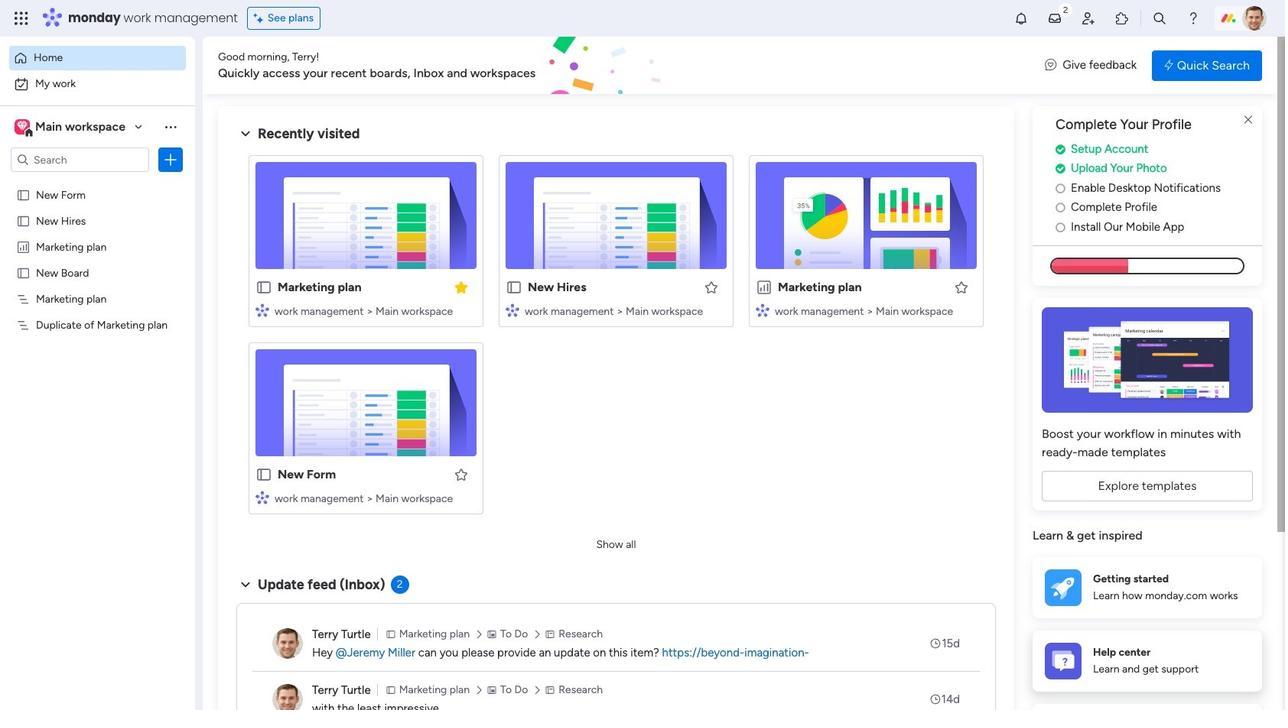 Task type: describe. For each thing, give the bounding box(es) containing it.
workspace options image
[[163, 119, 178, 135]]

1 check circle image from the top
[[1056, 144, 1066, 155]]

add to favorites image for public board image
[[704, 280, 719, 295]]

1 circle o image from the top
[[1056, 183, 1066, 194]]

v2 bolt switch image
[[1165, 57, 1174, 74]]

help center element
[[1033, 631, 1263, 692]]

quick search results list box
[[236, 143, 996, 533]]

0 horizontal spatial add to favorites image
[[454, 467, 469, 483]]

options image
[[163, 152, 178, 168]]

workspace selection element
[[15, 118, 128, 138]]

2 check circle image from the top
[[1056, 163, 1066, 175]]

close update feed (inbox) image
[[236, 576, 255, 595]]

v2 user feedback image
[[1046, 57, 1057, 74]]

public dashboard image
[[756, 279, 773, 296]]

see plans image
[[254, 10, 268, 27]]

0 vertical spatial option
[[9, 46, 186, 70]]

1 vertical spatial terry turtle image
[[272, 685, 303, 711]]

2 image
[[1059, 1, 1073, 18]]

circle o image
[[1056, 222, 1066, 233]]

dapulse x slim image
[[1240, 111, 1258, 129]]

close recently visited image
[[236, 125, 255, 143]]

templates image image
[[1047, 308, 1249, 413]]

notifications image
[[1014, 11, 1029, 26]]

1 horizontal spatial terry turtle image
[[1243, 6, 1267, 31]]

update feed image
[[1048, 11, 1063, 26]]

public board image
[[506, 279, 523, 296]]

help image
[[1186, 11, 1202, 26]]



Task type: locate. For each thing, give the bounding box(es) containing it.
terry turtle image
[[272, 629, 303, 660]]

list box
[[0, 179, 195, 545]]

1 horizontal spatial add to favorites image
[[704, 280, 719, 295]]

getting started element
[[1033, 558, 1263, 619]]

1 workspace image from the left
[[15, 119, 30, 135]]

select product image
[[14, 11, 29, 26]]

1 vertical spatial check circle image
[[1056, 163, 1066, 175]]

2 workspace image from the left
[[17, 119, 27, 135]]

terry turtle image down terry turtle icon
[[272, 685, 303, 711]]

1 vertical spatial circle o image
[[1056, 202, 1066, 214]]

terry turtle image
[[1243, 6, 1267, 31], [272, 685, 303, 711]]

0 horizontal spatial terry turtle image
[[272, 685, 303, 711]]

option
[[9, 46, 186, 70], [9, 72, 186, 96], [0, 181, 195, 184]]

monday marketplace image
[[1115, 11, 1130, 26]]

0 vertical spatial check circle image
[[1056, 144, 1066, 155]]

add to favorites image
[[704, 280, 719, 295], [954, 280, 970, 295], [454, 467, 469, 483]]

0 vertical spatial circle o image
[[1056, 183, 1066, 194]]

public dashboard image
[[16, 240, 31, 254]]

circle o image
[[1056, 183, 1066, 194], [1056, 202, 1066, 214]]

0 vertical spatial terry turtle image
[[1243, 6, 1267, 31]]

check circle image
[[1056, 144, 1066, 155], [1056, 163, 1066, 175]]

1 vertical spatial option
[[9, 72, 186, 96]]

terry turtle image right the help 'icon'
[[1243, 6, 1267, 31]]

Search in workspace field
[[32, 151, 128, 169]]

search everything image
[[1153, 11, 1168, 26]]

2 element
[[391, 576, 409, 595]]

remove from favorites image
[[454, 280, 469, 295]]

2 circle o image from the top
[[1056, 202, 1066, 214]]

invite members image
[[1081, 11, 1097, 26]]

2 vertical spatial option
[[0, 181, 195, 184]]

workspace image
[[15, 119, 30, 135], [17, 119, 27, 135]]

add to favorites image for public dashboard icon
[[954, 280, 970, 295]]

public board image
[[16, 188, 31, 202], [16, 214, 31, 228], [16, 266, 31, 280], [256, 279, 272, 296], [256, 467, 272, 484]]

2 horizontal spatial add to favorites image
[[954, 280, 970, 295]]



Task type: vqa. For each thing, say whether or not it's contained in the screenshot.
component icon
no



